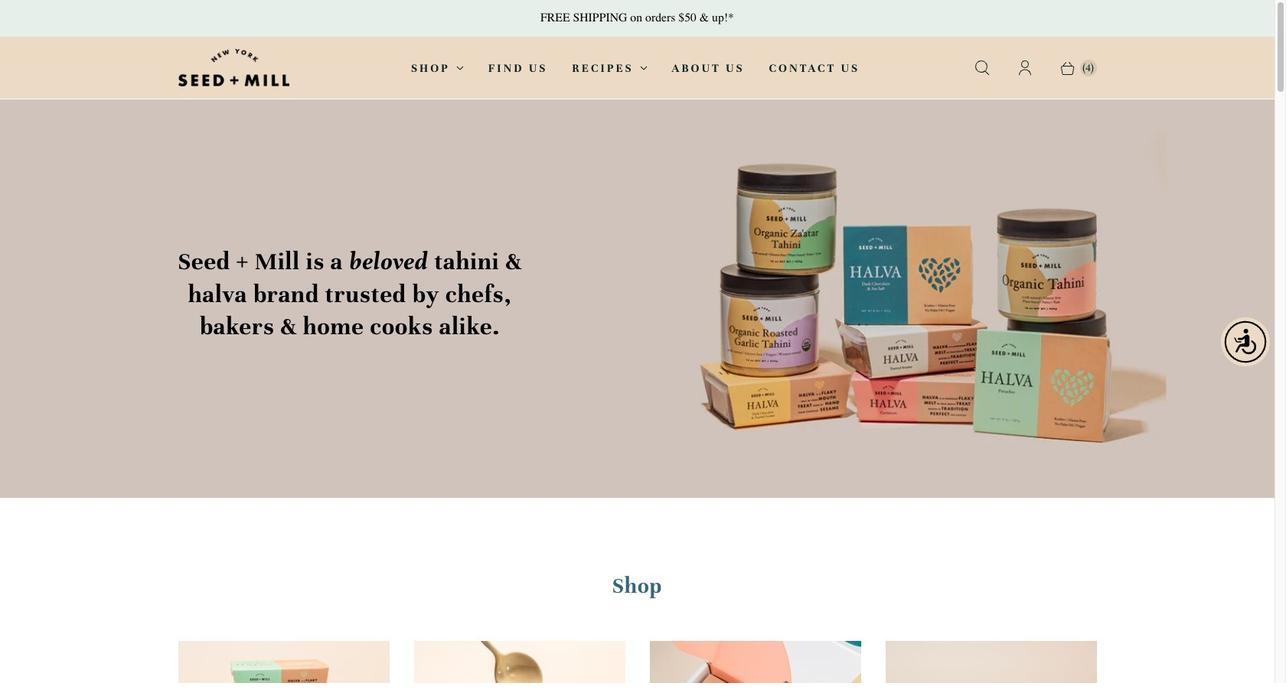 Task type: describe. For each thing, give the bounding box(es) containing it.
halva library; a stack of all five halva flavors. image
[[178, 642, 389, 684]]

seed and mill logo image
[[178, 49, 289, 87]]

search image
[[973, 59, 991, 77]]

announcement element
[[0, 0, 1275, 36]]



Task type: locate. For each thing, give the bounding box(es) containing it.
a jar of organic tahini with a spoon dripping tahini into it image
[[414, 642, 625, 684]]

ultimate gift set; three jars of tahini and five containers of halva. image
[[886, 642, 1097, 684]]

my account image
[[1016, 59, 1034, 77]]

slide 1 of 1 element
[[0, 100, 1275, 498]]

an image of three halva containers in a shipper box with a recipe card on the side. image
[[650, 642, 861, 684]]



